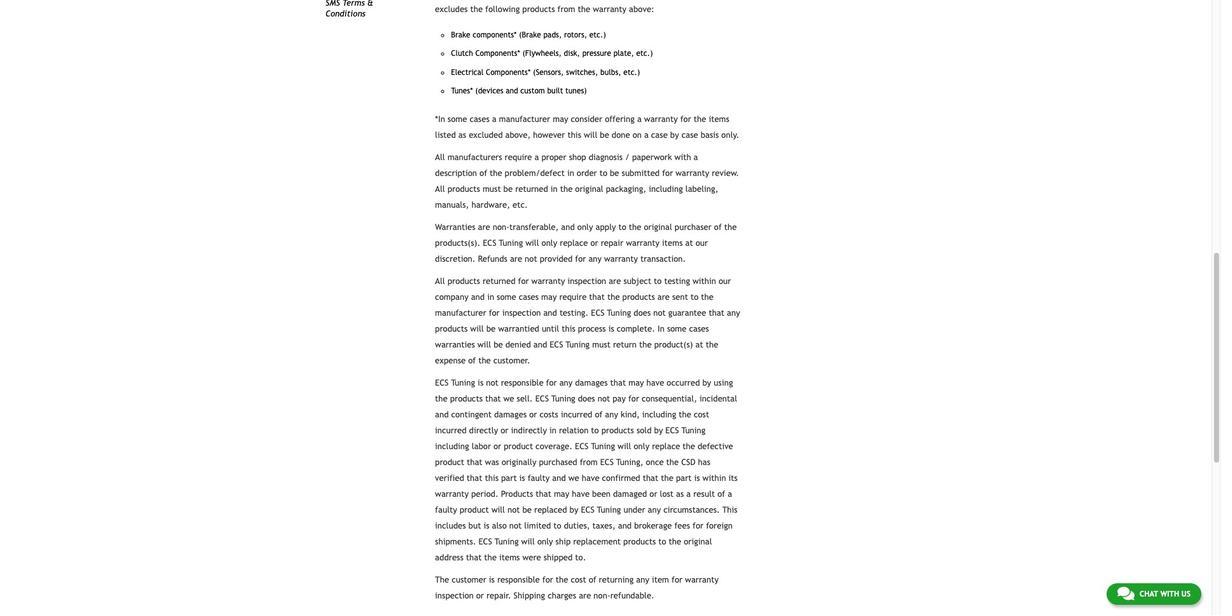 Task type: locate. For each thing, give the bounding box(es) containing it.
0 horizontal spatial damages
[[494, 410, 527, 420]]

replace inside ecs tuning is not responsible for any damages that may have occurred by using the products that we sell. ecs tuning does not pay for consequential, incidental and contingent damages or costs incurred of any kind, including the cost incurred directly or indirectly in relation to products sold by ecs tuning including labor or product coverage. ecs tuning will only replace the defective product that was originally purchased from ecs tuning, once the csd has verified that this part is faulty and we have confirmed that the part is within its warranty period. products that may have been damaged or lost as a result of a faulty product will not be replaced by ecs tuning under any circumstances. this includes but is also not limited to duties, taxes, and brokerage fees for foreign shipments. ecs tuning will only ship replacement products to the original address that the items were shipped to.
[[652, 442, 680, 452]]

of inside the warranties are non-transferable, and only apply to the original purchaser of the products(s). ecs tuning will only replace or repair warranty items at our discretion. refunds are not provided for any warranty transaction.
[[714, 223, 722, 232]]

cases inside *in some cases a manufacturer may consider offering a warranty for the items listed as excluded above, however this will be done on a case by case basis only.
[[470, 114, 490, 124]]

as inside ecs tuning is not responsible for any damages that may have occurred by using the products that we sell. ecs tuning does not pay for consequential, incidental and contingent damages or costs incurred of any kind, including the cost incurred directly or indirectly in relation to products sold by ecs tuning including labor or product coverage. ecs tuning will only replace the defective product that was originally purchased from ecs tuning, once the csd has verified that this part is faulty and we have confirmed that the part is within its warranty period. products that may have been damaged or lost as a result of a faulty product will not be replaced by ecs tuning under any circumstances. this includes but is also not limited to duties, taxes, and brokerage fees for foreign shipments. ecs tuning will only ship replacement products to the original address that the items were shipped to.
[[676, 490, 684, 499]]

original up transaction.
[[644, 223, 672, 232]]

any down pay
[[605, 410, 618, 420]]

0 vertical spatial must
[[483, 184, 501, 194]]

2 part from the left
[[676, 474, 692, 483]]

sms terms & conditions link
[[326, 0, 373, 18]]

cost down to. in the left bottom of the page
[[571, 576, 586, 585]]

part down csd
[[676, 474, 692, 483]]

0 vertical spatial does
[[634, 308, 651, 318]]

in
[[658, 324, 665, 334]]

the up csd
[[683, 442, 695, 452]]

tuning up "costs"
[[551, 394, 576, 404]]

and right company
[[471, 293, 485, 302]]

1 horizontal spatial damages
[[575, 378, 608, 388]]

(flywheels,
[[523, 49, 562, 58]]

to down diagnosis
[[600, 169, 608, 178]]

incurred
[[561, 410, 593, 420], [435, 426, 467, 436]]

not inside the warranties are non-transferable, and only apply to the original purchaser of the products(s). ecs tuning will only replace or repair warranty items at our discretion. refunds are not provided for any warranty transaction.
[[525, 254, 537, 264]]

1 vertical spatial this
[[562, 324, 576, 334]]

0 horizontal spatial require
[[505, 153, 532, 162]]

2 vertical spatial all
[[435, 277, 445, 286]]

products down subject
[[622, 293, 655, 302]]

including left labor
[[435, 442, 469, 452]]

does left pay
[[578, 394, 595, 404]]

by left using
[[703, 378, 711, 388]]

chat with us link
[[1107, 584, 1202, 606]]

0 vertical spatial product
[[504, 442, 533, 452]]

clutch
[[451, 49, 473, 58]]

sms terms & conditions
[[326, 0, 373, 18]]

(devices
[[475, 87, 504, 96]]

0 vertical spatial cases
[[470, 114, 490, 124]]

does inside the 'all products returned for warranty inspection are subject to testing within our company and in some cases may require that the products are sent to the manufacturer for inspection and testing. ecs tuning does not guarantee that any products will be warrantied until this process is complete. in some cases warranties will be denied and ecs tuning must return the product(s) at the expense of the customer.'
[[634, 308, 651, 318]]

to right apply
[[619, 223, 626, 232]]

is up repair.
[[489, 576, 495, 585]]

are inside the customer is responsible for the cost of returning any item for warranty inspection or repair. shipping charges are non-refundable.
[[579, 592, 591, 601]]

period.
[[471, 490, 499, 499]]

2 vertical spatial some
[[667, 324, 687, 334]]

2 vertical spatial items
[[499, 553, 520, 563]]

1 horizontal spatial cost
[[694, 410, 709, 420]]

inspection down the at left
[[435, 592, 474, 601]]

2 vertical spatial original
[[684, 537, 712, 547]]

and up "provided"
[[561, 223, 575, 232]]

of left "returning"
[[589, 576, 596, 585]]

shipments.
[[435, 537, 476, 547]]

be down diagnosis
[[610, 169, 619, 178]]

and
[[506, 87, 518, 96], [561, 223, 575, 232], [471, 293, 485, 302], [543, 308, 557, 318], [534, 340, 547, 350], [435, 410, 449, 420], [552, 474, 566, 483], [618, 522, 632, 531]]

inspection inside the customer is responsible for the cost of returning any item for warranty inspection or repair. shipping charges are non-refundable.
[[435, 592, 474, 601]]

will right warranties
[[478, 340, 491, 350]]

at inside the 'all products returned for warranty inspection are subject to testing within our company and in some cases may require that the products are sent to the manufacturer for inspection and testing. ecs tuning does not guarantee that any products will be warrantied until this process is complete. in some cases warranties will be denied and ecs tuning must return the product(s) at the expense of the customer.'
[[696, 340, 703, 350]]

at inside the warranties are non-transferable, and only apply to the original purchaser of the products(s). ecs tuning will only replace or repair warranty items at our discretion. refunds are not provided for any warranty transaction.
[[685, 239, 693, 248]]

with right the paperwork
[[675, 153, 691, 162]]

manufacturer inside *in some cases a manufacturer may consider offering a warranty for the items listed as excluded above, however this will be done on a case by case basis only.
[[499, 114, 550, 124]]

cases
[[470, 114, 490, 124], [519, 293, 539, 302], [689, 324, 709, 334]]

0 horizontal spatial some
[[448, 114, 467, 124]]

1 vertical spatial original
[[644, 223, 672, 232]]

0 horizontal spatial manufacturer
[[435, 308, 486, 318]]

this inside the 'all products returned for warranty inspection are subject to testing within our company and in some cases may require that the products are sent to the manufacturer for inspection and testing. ecs tuning does not guarantee that any products will be warrantied until this process is complete. in some cases warranties will be denied and ecs tuning must return the product(s) at the expense of the customer.'
[[562, 324, 576, 334]]

our right testing
[[719, 277, 731, 286]]

a up this
[[728, 490, 732, 499]]

be inside ecs tuning is not responsible for any damages that may have occurred by using the products that we sell. ecs tuning does not pay for consequential, incidental and contingent damages or costs incurred of any kind, including the cost incurred directly or indirectly in relation to products sold by ecs tuning including labor or product coverage. ecs tuning will only replace the defective product that was originally purchased from ecs tuning, once the csd has verified that this part is faulty and we have confirmed that the part is within its warranty period. products that may have been damaged or lost as a result of a faulty product will not be replaced by ecs tuning under any circumstances. this includes but is also not limited to duties, taxes, and brokerage fees for foreign shipments. ecs tuning will only ship replacement products to the original address that the items were shipped to.
[[523, 506, 532, 515]]

0 vertical spatial we
[[504, 394, 514, 404]]

1 vertical spatial require
[[559, 293, 587, 302]]

will up warranties
[[470, 324, 484, 334]]

any left item
[[636, 576, 649, 585]]

the left csd
[[666, 458, 679, 468]]

1 horizontal spatial we
[[569, 474, 579, 483]]

are right charges
[[579, 592, 591, 601]]

*in
[[435, 114, 445, 124]]

0 vertical spatial all
[[435, 153, 445, 162]]

occurred
[[667, 378, 700, 388]]

1 vertical spatial does
[[578, 394, 595, 404]]

0 horizontal spatial cases
[[470, 114, 490, 124]]

non- down hardware,
[[493, 223, 510, 232]]

the inside the customer is responsible for the cost of returning any item for warranty inspection or repair. shipping charges are non-refundable.
[[556, 576, 568, 585]]

1 horizontal spatial with
[[1161, 590, 1179, 599]]

chat
[[1140, 590, 1158, 599]]

1 vertical spatial returned
[[483, 277, 516, 286]]

have
[[647, 378, 664, 388], [582, 474, 600, 483], [572, 490, 590, 499]]

in inside ecs tuning is not responsible for any damages that may have occurred by using the products that we sell. ecs tuning does not pay for consequential, incidental and contingent damages or costs incurred of any kind, including the cost incurred directly or indirectly in relation to products sold by ecs tuning including labor or product coverage. ecs tuning will only replace the defective product that was originally purchased from ecs tuning, once the csd has verified that this part is faulty and we have confirmed that the part is within its warranty period. products that may have been damaged or lost as a result of a faulty product will not be replaced by ecs tuning under any circumstances. this includes but is also not limited to duties, taxes, and brokerage fees for foreign shipments. ecs tuning will only ship replacement products to the original address that the items were shipped to.
[[550, 426, 557, 436]]

cost down incidental
[[694, 410, 709, 420]]

2 vertical spatial etc.)
[[624, 68, 640, 77]]

2 vertical spatial inspection
[[435, 592, 474, 601]]

product(s)
[[654, 340, 693, 350]]

be inside *in some cases a manufacturer may consider offering a warranty for the items listed as excluded above, however this will be done on a case by case basis only.
[[600, 130, 609, 140]]

all
[[435, 153, 445, 162], [435, 184, 445, 194], [435, 277, 445, 286]]

or left "costs"
[[529, 410, 537, 420]]

within inside ecs tuning is not responsible for any damages that may have occurred by using the products that we sell. ecs tuning does not pay for consequential, incidental and contingent damages or costs incurred of any kind, including the cost incurred directly or indirectly in relation to products sold by ecs tuning including labor or product coverage. ecs tuning will only replace the defective product that was originally purchased from ecs tuning, once the csd has verified that this part is faulty and we have confirmed that the part is within its warranty period. products that may have been damaged or lost as a result of a faulty product will not be replaced by ecs tuning under any circumstances. this includes but is also not limited to duties, taxes, and brokerage fees for foreign shipments. ecs tuning will only ship replacement products to the original address that the items were shipped to.
[[703, 474, 726, 483]]

warranty inside ecs tuning is not responsible for any damages that may have occurred by using the products that we sell. ecs tuning does not pay for consequential, incidental and contingent damages or costs incurred of any kind, including the cost incurred directly or indirectly in relation to products sold by ecs tuning including labor or product coverage. ecs tuning will only replace the defective product that was originally purchased from ecs tuning, once the csd has verified that this part is faulty and we have confirmed that the part is within its warranty period. products that may have been damaged or lost as a result of a faulty product will not be replaced by ecs tuning under any circumstances. this includes but is also not limited to duties, taxes, and brokerage fees for foreign shipments. ecs tuning will only ship replacement products to the original address that the items were shipped to.
[[435, 490, 469, 499]]

components* for electrical
[[486, 68, 531, 77]]

cases down 'guarantee'
[[689, 324, 709, 334]]

replacement
[[573, 537, 621, 547]]

have down from at the bottom of page
[[582, 474, 600, 483]]

1 horizontal spatial cases
[[519, 293, 539, 302]]

must
[[483, 184, 501, 194], [592, 340, 611, 350]]

or inside the warranties are non-transferable, and only apply to the original purchaser of the products(s). ecs tuning will only replace or repair warranty items at our discretion. refunds are not provided for any warranty transaction.
[[591, 239, 598, 248]]

may inside *in some cases a manufacturer may consider offering a warranty for the items listed as excluded above, however this will be done on a case by case basis only.
[[553, 114, 568, 124]]

all up description
[[435, 153, 445, 162]]

the down manufacturers
[[490, 169, 502, 178]]

in
[[567, 169, 574, 178], [551, 184, 558, 194], [487, 293, 494, 302], [550, 426, 557, 436]]

1 vertical spatial our
[[719, 277, 731, 286]]

of inside the customer is responsible for the cost of returning any item for warranty inspection or repair. shipping charges are non-refundable.
[[589, 576, 596, 585]]

non- inside the warranties are non-transferable, and only apply to the original purchaser of the products(s). ecs tuning will only replace or repair warranty items at our discretion. refunds are not provided for any warranty transaction.
[[493, 223, 510, 232]]

process
[[578, 324, 606, 334]]

the customer is responsible for the cost of returning any item for warranty inspection or repair. shipping charges are non-refundable.
[[435, 576, 719, 601]]

2 horizontal spatial original
[[684, 537, 712, 547]]

indirectly
[[511, 426, 547, 436]]

also
[[492, 522, 507, 531]]

to right relation
[[591, 426, 599, 436]]

tunes* (devices and custom built tunes)
[[451, 87, 587, 96]]

1 vertical spatial all
[[435, 184, 445, 194]]

require inside the 'all products returned for warranty inspection are subject to testing within our company and in some cases may require that the products are sent to the manufacturer for inspection and testing. ecs tuning does not guarantee that any products will be warrantied until this process is complete. in some cases warranties will be denied and ecs tuning must return the product(s) at the expense of the customer.'
[[559, 293, 587, 302]]

0 vertical spatial manufacturer
[[499, 114, 550, 124]]

original down the fees
[[684, 537, 712, 547]]

ecs inside the warranties are non-transferable, and only apply to the original purchaser of the products(s). ecs tuning will only replace or repair warranty items at our discretion. refunds are not provided for any warranty transaction.
[[483, 239, 497, 248]]

0 vertical spatial etc.)
[[590, 31, 606, 39]]

0 horizontal spatial incurred
[[435, 426, 467, 436]]

sold
[[637, 426, 652, 436]]

this down was at the bottom left of page
[[485, 474, 499, 483]]

1 horizontal spatial items
[[662, 239, 683, 248]]

responsible up the sell.
[[501, 378, 544, 388]]

not inside the 'all products returned for warranty inspection are subject to testing within our company and in some cases may require that the products are sent to the manufacturer for inspection and testing. ecs tuning does not guarantee that any products will be warrantied until this process is complete. in some cases warranties will be denied and ecs tuning must return the product(s) at the expense of the customer.'
[[653, 308, 666, 318]]

1 vertical spatial some
[[497, 293, 516, 302]]

0 vertical spatial cost
[[694, 410, 709, 420]]

warranty inside all manufacturers require a proper shop diagnosis / paperwork with a description of the problem/defect in order to be submitted for warranty review. all products must be returned in the original packaging, including labeling, manuals, hardware, etc.
[[676, 169, 709, 178]]

will
[[584, 130, 598, 140], [526, 239, 539, 248], [470, 324, 484, 334], [478, 340, 491, 350], [618, 442, 631, 452], [491, 506, 505, 515], [521, 537, 535, 547]]

1 vertical spatial responsible
[[497, 576, 540, 585]]

any inside the warranties are non-transferable, and only apply to the original purchaser of the products(s). ecs tuning will only replace or repair warranty items at our discretion. refunds are not provided for any warranty transaction.
[[589, 254, 602, 264]]

1 vertical spatial as
[[676, 490, 684, 499]]

tuning up taxes,
[[597, 506, 621, 515]]

require up 'testing.'
[[559, 293, 587, 302]]

or inside the customer is responsible for the cost of returning any item for warranty inspection or repair. shipping charges are non-refundable.
[[476, 592, 484, 601]]

returning
[[599, 576, 634, 585]]

components*
[[475, 49, 520, 58], [486, 68, 531, 77]]

brake
[[451, 31, 471, 39]]

its
[[729, 474, 738, 483]]

warrantied
[[498, 324, 539, 334]]

0 horizontal spatial replace
[[560, 239, 588, 248]]

items inside the warranties are non-transferable, and only apply to the original purchaser of the products(s). ecs tuning will only replace or repair warranty items at our discretion. refunds are not provided for any warranty transaction.
[[662, 239, 683, 248]]

by inside *in some cases a manufacturer may consider offering a warranty for the items listed as excluded above, however this will be done on a case by case basis only.
[[670, 130, 679, 140]]

of inside all manufacturers require a proper shop diagnosis / paperwork with a description of the problem/defect in order to be submitted for warranty review. all products must be returned in the original packaging, including labeling, manuals, hardware, etc.
[[480, 169, 487, 178]]

0 vertical spatial replace
[[560, 239, 588, 248]]

2 case from the left
[[682, 130, 698, 140]]

some
[[448, 114, 467, 124], [497, 293, 516, 302], [667, 324, 687, 334]]

0 vertical spatial items
[[709, 114, 730, 124]]

0 vertical spatial require
[[505, 153, 532, 162]]

0 vertical spatial have
[[647, 378, 664, 388]]

original inside the warranties are non-transferable, and only apply to the original purchaser of the products(s). ecs tuning will only replace or repair warranty items at our discretion. refunds are not provided for any warranty transaction.
[[644, 223, 672, 232]]

0 vertical spatial this
[[568, 130, 581, 140]]

replaced
[[534, 506, 567, 515]]

products down description
[[448, 184, 480, 194]]

1 vertical spatial replace
[[652, 442, 680, 452]]

problem/defect
[[505, 169, 565, 178]]

original inside all manufacturers require a proper shop diagnosis / paperwork with a description of the problem/defect in order to be submitted for warranty review. all products must be returned in the original packaging, including labeling, manuals, hardware, etc.
[[575, 184, 604, 194]]

is inside the customer is responsible for the cost of returning any item for warranty inspection or repair. shipping charges are non-refundable.
[[489, 576, 495, 585]]

0 vertical spatial original
[[575, 184, 604, 194]]

1 vertical spatial incurred
[[435, 426, 467, 436]]

cost inside the customer is responsible for the cost of returning any item for warranty inspection or repair. shipping charges are non-refundable.
[[571, 576, 586, 585]]

ecs down expense
[[435, 378, 449, 388]]

0 horizontal spatial as
[[459, 130, 466, 140]]

until
[[542, 324, 559, 334]]

taxes,
[[593, 522, 616, 531]]

or left the repair
[[591, 239, 598, 248]]

3 all from the top
[[435, 277, 445, 286]]

0 horizontal spatial part
[[501, 474, 517, 483]]

in inside the 'all products returned for warranty inspection are subject to testing within our company and in some cases may require that the products are sent to the manufacturer for inspection and testing. ecs tuning does not guarantee that any products will be warrantied until this process is complete. in some cases warranties will be denied and ecs tuning must return the product(s) at the expense of the customer.'
[[487, 293, 494, 302]]

1 horizontal spatial must
[[592, 340, 611, 350]]

0 vertical spatial non-
[[493, 223, 510, 232]]

as right lost
[[676, 490, 684, 499]]

inspection up 'testing.'
[[568, 277, 606, 286]]

1 horizontal spatial non-
[[594, 592, 610, 601]]

2 horizontal spatial some
[[667, 324, 687, 334]]

2 horizontal spatial cases
[[689, 324, 709, 334]]

0 horizontal spatial inspection
[[435, 592, 474, 601]]

may up replaced
[[554, 490, 570, 499]]

0 horizontal spatial items
[[499, 553, 520, 563]]

rotors,
[[564, 31, 587, 39]]

0 vertical spatial faulty
[[528, 474, 550, 483]]

returned inside the 'all products returned for warranty inspection are subject to testing within our company and in some cases may require that the products are sent to the manufacturer for inspection and testing. ecs tuning does not guarantee that any products will be warrantied until this process is complete. in some cases warranties will be denied and ecs tuning must return the product(s) at the expense of the customer.'
[[483, 277, 516, 286]]

1 horizontal spatial faulty
[[528, 474, 550, 483]]

expense
[[435, 356, 466, 366]]

incurred up relation
[[561, 410, 593, 420]]

is up contingent
[[478, 378, 484, 388]]

including
[[649, 184, 683, 194], [642, 410, 676, 420], [435, 442, 469, 452]]

1 horizontal spatial does
[[634, 308, 651, 318]]

switches,
[[566, 68, 598, 77]]

diagnosis
[[589, 153, 623, 162]]

0 horizontal spatial non-
[[493, 223, 510, 232]]

0 horizontal spatial original
[[575, 184, 604, 194]]

repair.
[[487, 592, 511, 601]]

within down has
[[703, 474, 726, 483]]

0 vertical spatial at
[[685, 239, 693, 248]]

may
[[553, 114, 568, 124], [541, 293, 557, 302], [629, 378, 644, 388], [554, 490, 570, 499]]

case left basis
[[682, 130, 698, 140]]

0 vertical spatial our
[[696, 239, 708, 248]]

any
[[589, 254, 602, 264], [727, 308, 740, 318], [560, 378, 573, 388], [605, 410, 618, 420], [648, 506, 661, 515], [636, 576, 649, 585]]

0 horizontal spatial case
[[651, 130, 668, 140]]

in down refunds
[[487, 293, 494, 302]]

will inside *in some cases a manufacturer may consider offering a warranty for the items listed as excluded above, however this will be done on a case by case basis only.
[[584, 130, 598, 140]]

0 vertical spatial with
[[675, 153, 691, 162]]

ecs right from at the bottom of page
[[600, 458, 614, 468]]

guarantee
[[668, 308, 706, 318]]

1 vertical spatial manufacturer
[[435, 308, 486, 318]]

pay
[[613, 394, 626, 404]]

for
[[680, 114, 691, 124], [662, 169, 673, 178], [575, 254, 586, 264], [518, 277, 529, 286], [489, 308, 500, 318], [546, 378, 557, 388], [628, 394, 639, 404], [693, 522, 704, 531], [542, 576, 553, 585], [672, 576, 683, 585]]

require inside all manufacturers require a proper shop diagnosis / paperwork with a description of the problem/defect in order to be submitted for warranty review. all products must be returned in the original packaging, including labeling, manuals, hardware, etc.
[[505, 153, 532, 162]]

2 vertical spatial cases
[[689, 324, 709, 334]]

1 horizontal spatial original
[[644, 223, 672, 232]]

0 horizontal spatial our
[[696, 239, 708, 248]]

the up complete.
[[607, 293, 620, 302]]

items
[[709, 114, 730, 124], [662, 239, 683, 248], [499, 553, 520, 563]]

at down the purchaser
[[685, 239, 693, 248]]

0 horizontal spatial must
[[483, 184, 501, 194]]

case
[[651, 130, 668, 140], [682, 130, 698, 140]]

in down problem/defect
[[551, 184, 558, 194]]

labor
[[472, 442, 491, 452]]

1 vertical spatial components*
[[486, 68, 531, 77]]

the
[[694, 114, 706, 124], [490, 169, 502, 178], [560, 184, 573, 194], [629, 223, 641, 232], [724, 223, 737, 232], [607, 293, 620, 302], [701, 293, 714, 302], [639, 340, 652, 350], [706, 340, 718, 350], [478, 356, 491, 366], [435, 394, 448, 404], [679, 410, 691, 420], [683, 442, 695, 452], [666, 458, 679, 468], [661, 474, 674, 483], [669, 537, 681, 547], [484, 553, 497, 563], [556, 576, 568, 585]]

this inside *in some cases a manufacturer may consider offering a warranty for the items listed as excluded above, however this will be done on a case by case basis only.
[[568, 130, 581, 140]]

components* up tunes* (devices and custom built tunes)
[[486, 68, 531, 77]]

products up contingent
[[450, 394, 483, 404]]

warranties are non-transferable, and only apply to the original purchaser of the products(s). ecs tuning will only replace or repair warranty items at our discretion. refunds are not provided for any warranty transaction.
[[435, 223, 737, 264]]

1 horizontal spatial require
[[559, 293, 587, 302]]

we
[[504, 394, 514, 404], [569, 474, 579, 483]]

require
[[505, 153, 532, 162], [559, 293, 587, 302]]

components* down components*
[[475, 49, 520, 58]]

1 vertical spatial at
[[696, 340, 703, 350]]

to
[[600, 169, 608, 178], [619, 223, 626, 232], [654, 277, 662, 286], [691, 293, 699, 302], [591, 426, 599, 436], [554, 522, 561, 531], [659, 537, 666, 547]]

our inside the 'all products returned for warranty inspection are subject to testing within our company and in some cases may require that the products are sent to the manufacturer for inspection and testing. ecs tuning does not guarantee that any products will be warrantied until this process is complete. in some cases warranties will be denied and ecs tuning must return the product(s) at the expense of the customer.'
[[719, 277, 731, 286]]

defective
[[698, 442, 733, 452]]

some right in
[[667, 324, 687, 334]]

but
[[469, 522, 481, 531]]

0 horizontal spatial cost
[[571, 576, 586, 585]]

2 horizontal spatial inspection
[[568, 277, 606, 286]]

manufacturer down company
[[435, 308, 486, 318]]

non- down "returning"
[[594, 592, 610, 601]]

electrical components* (sensors, switches, bulbs, etc.)
[[451, 68, 640, 77]]

1 horizontal spatial manufacturer
[[499, 114, 550, 124]]

contingent
[[451, 410, 492, 420]]

our
[[696, 239, 708, 248], [719, 277, 731, 286]]

tuning up refunds
[[499, 239, 523, 248]]

cost
[[694, 410, 709, 420], [571, 576, 586, 585]]

1 horizontal spatial as
[[676, 490, 684, 499]]

denied
[[505, 340, 531, 350]]

and down under
[[618, 522, 632, 531]]

tuning up from at the bottom of page
[[591, 442, 615, 452]]

1 vertical spatial with
[[1161, 590, 1179, 599]]

1 horizontal spatial our
[[719, 277, 731, 286]]

have up "consequential,"
[[647, 378, 664, 388]]

non-
[[493, 223, 510, 232], [594, 592, 610, 601]]

1 horizontal spatial at
[[696, 340, 703, 350]]

returned down refunds
[[483, 277, 516, 286]]

or
[[591, 239, 598, 248], [529, 410, 537, 420], [501, 426, 509, 436], [494, 442, 501, 452], [650, 490, 657, 499], [476, 592, 484, 601]]

all for all manufacturers require a proper shop diagnosis / paperwork with a description of the problem/defect in order to be submitted for warranty review. all products must be returned in the original packaging, including labeling, manuals, hardware, etc.
[[435, 153, 445, 162]]

1 horizontal spatial part
[[676, 474, 692, 483]]

0 vertical spatial responsible
[[501, 378, 544, 388]]

1 vertical spatial must
[[592, 340, 611, 350]]

1 all from the top
[[435, 153, 445, 162]]

may up until
[[541, 293, 557, 302]]

only.
[[722, 130, 739, 140]]

verified
[[435, 474, 464, 483]]

this
[[568, 130, 581, 140], [562, 324, 576, 334], [485, 474, 499, 483]]

all inside the 'all products returned for warranty inspection are subject to testing within our company and in some cases may require that the products are sent to the manufacturer for inspection and testing. ecs tuning does not guarantee that any products will be warrantied until this process is complete. in some cases warranties will be denied and ecs tuning must return the product(s) at the expense of the customer.'
[[435, 277, 445, 286]]

products
[[448, 184, 480, 194], [448, 277, 480, 286], [622, 293, 655, 302], [435, 324, 468, 334], [450, 394, 483, 404], [602, 426, 634, 436], [623, 537, 656, 547]]

all for all products returned for warranty inspection are subject to testing within our company and in some cases may require that the products are sent to the manufacturer for inspection and testing. ecs tuning does not guarantee that any products will be warrantied until this process is complete. in some cases warranties will be denied and ecs tuning must return the product(s) at the expense of the customer.
[[435, 277, 445, 286]]

items inside *in some cases a manufacturer may consider offering a warranty for the items listed as excluded above, however this will be done on a case by case basis only.
[[709, 114, 730, 124]]

at
[[685, 239, 693, 248], [696, 340, 703, 350]]

1 case from the left
[[651, 130, 668, 140]]

review.
[[712, 169, 739, 178]]

1 vertical spatial have
[[582, 474, 600, 483]]

2 vertical spatial including
[[435, 442, 469, 452]]

confirmed
[[602, 474, 640, 483]]

some right *in
[[448, 114, 467, 124]]

from
[[580, 458, 598, 468]]

2 vertical spatial this
[[485, 474, 499, 483]]

etc.) up pressure
[[590, 31, 606, 39]]

cases up warrantied
[[519, 293, 539, 302]]

responsible up shipping
[[497, 576, 540, 585]]

our inside the warranties are non-transferable, and only apply to the original purchaser of the products(s). ecs tuning will only replace or repair warranty items at our discretion. refunds are not provided for any warranty transaction.
[[696, 239, 708, 248]]

0 horizontal spatial with
[[675, 153, 691, 162]]

repair
[[601, 239, 624, 248]]

1 horizontal spatial replace
[[652, 442, 680, 452]]

items up basis
[[709, 114, 730, 124]]

returned down problem/defect
[[515, 184, 548, 194]]

warranty down the repair
[[604, 254, 638, 264]]

manufacturer
[[499, 114, 550, 124], [435, 308, 486, 318]]

faulty
[[528, 474, 550, 483], [435, 506, 457, 515]]

the inside *in some cases a manufacturer may consider offering a warranty for the items listed as excluded above, however this will be done on a case by case basis only.
[[694, 114, 706, 124]]

be down products at the bottom left of the page
[[523, 506, 532, 515]]



Task type: describe. For each thing, give the bounding box(es) containing it.
or right labor
[[494, 442, 501, 452]]

hardware,
[[472, 200, 510, 210]]

conditions
[[326, 9, 366, 18]]

this inside ecs tuning is not responsible for any damages that may have occurred by using the products that we sell. ecs tuning does not pay for consequential, incidental and contingent damages or costs incurred of any kind, including the cost incurred directly or indirectly in relation to products sold by ecs tuning including labor or product coverage. ecs tuning will only replace the defective product that was originally purchased from ecs tuning, once the csd has verified that this part is faulty and we have confirmed that the part is within its warranty period. products that may have been damaged or lost as a result of a faulty product will not be replaced by ecs tuning under any circumstances. this includes but is also not limited to duties, taxes, and brokerage fees for foreign shipments. ecs tuning will only ship replacement products to the original address that the items were shipped to.
[[485, 474, 499, 483]]

a up excluded
[[492, 114, 497, 124]]

testing.
[[560, 308, 589, 318]]

ecs down but
[[479, 537, 492, 547]]

0 horizontal spatial we
[[504, 394, 514, 404]]

offering
[[605, 114, 635, 124]]

description
[[435, 169, 477, 178]]

including inside all manufacturers require a proper shop diagnosis / paperwork with a description of the problem/defect in order to be submitted for warranty review. all products must be returned in the original packaging, including labeling, manuals, hardware, etc.
[[649, 184, 683, 194]]

tuning inside the warranties are non-transferable, and only apply to the original purchaser of the products(s). ecs tuning will only replace or repair warranty items at our discretion. refunds are not provided for any warranty transaction.
[[499, 239, 523, 248]]

only up "provided"
[[542, 239, 557, 248]]

that up process
[[589, 293, 605, 302]]

products
[[501, 490, 533, 499]]

the down the fees
[[669, 537, 681, 547]]

complete.
[[617, 324, 655, 334]]

foreign
[[706, 522, 733, 531]]

the down shop
[[560, 184, 573, 194]]

as inside *in some cases a manufacturer may consider offering a warranty for the items listed as excluded above, however this will be done on a case by case basis only.
[[459, 130, 466, 140]]

*in some cases a manufacturer may consider offering a warranty for the items listed as excluded above, however this will be done on a case by case basis only.
[[435, 114, 739, 140]]

a up on
[[637, 114, 642, 124]]

0 vertical spatial damages
[[575, 378, 608, 388]]

the down expense
[[435, 394, 448, 404]]

all manufacturers require a proper shop diagnosis / paperwork with a description of the problem/defect in order to be submitted for warranty review. all products must be returned in the original packaging, including labeling, manuals, hardware, etc.
[[435, 153, 739, 210]]

testing
[[664, 277, 690, 286]]

includes
[[435, 522, 466, 531]]

purchaser
[[675, 223, 712, 232]]

ecs down until
[[550, 340, 563, 350]]

ecs tuning is not responsible for any damages that may have occurred by using the products that we sell. ecs tuning does not pay for consequential, incidental and contingent damages or costs incurred of any kind, including the cost incurred directly or indirectly in relation to products sold by ecs tuning including labor or product coverage. ecs tuning will only replace the defective product that was originally purchased from ecs tuning, once the csd has verified that this part is faulty and we have confirmed that the part is within its warranty period. products that may have been damaged or lost as a result of a faulty product will not be replaced by ecs tuning under any circumstances. this includes but is also not limited to duties, taxes, and brokerage fees for foreign shipments. ecs tuning will only ship replacement products to the original address that the items were shipped to.
[[435, 378, 738, 563]]

of inside the 'all products returned for warranty inspection are subject to testing within our company and in some cases may require that the products are sent to the manufacturer for inspection and testing. ecs tuning does not guarantee that any products will be warrantied until this process is complete. in some cases warranties will be denied and ecs tuning must return the product(s) at the expense of the customer.'
[[468, 356, 476, 366]]

will up tuning,
[[618, 442, 631, 452]]

to down brokerage
[[659, 537, 666, 547]]

proper
[[542, 153, 567, 162]]

is up result
[[694, 474, 700, 483]]

the left customer.
[[478, 356, 491, 366]]

manufacturer inside the 'all products returned for warranty inspection are subject to testing within our company and in some cases may require that the products are sent to the manufacturer for inspection and testing. ecs tuning does not guarantee that any products will be warrantied until this process is complete. in some cases warranties will be denied and ecs tuning must return the product(s) at the expense of the customer.'
[[435, 308, 486, 318]]

1 vertical spatial product
[[435, 458, 464, 468]]

the up 'guarantee'
[[701, 293, 714, 302]]

not down customer.
[[486, 378, 499, 388]]

tunes*
[[451, 87, 473, 96]]

by up duties,
[[570, 506, 579, 515]]

to.
[[575, 553, 586, 563]]

a up labeling,
[[694, 153, 698, 162]]

the
[[435, 576, 449, 585]]

has
[[698, 458, 711, 468]]

in left order
[[567, 169, 574, 178]]

be left denied
[[494, 340, 503, 350]]

and up until
[[543, 308, 557, 318]]

originally
[[502, 458, 537, 468]]

coverage.
[[536, 442, 573, 452]]

of right result
[[718, 490, 725, 499]]

of left kind,
[[595, 410, 603, 420]]

that down once
[[643, 474, 659, 483]]

to inside all manufacturers require a proper shop diagnosis / paperwork with a description of the problem/defect in order to be submitted for warranty review. all products must be returned in the original packaging, including labeling, manuals, hardware, etc.
[[600, 169, 608, 178]]

consider
[[571, 114, 603, 124]]

tuning down also on the bottom of the page
[[495, 537, 519, 547]]

not left pay
[[598, 394, 610, 404]]

tunes)
[[566, 87, 587, 96]]

products down kind,
[[602, 426, 634, 436]]

are left subject
[[609, 277, 621, 286]]

warranty inside *in some cases a manufacturer may consider offering a warranty for the items listed as excluded above, however this will be done on a case by case basis only.
[[644, 114, 678, 124]]

items inside ecs tuning is not responsible for any damages that may have occurred by using the products that we sell. ecs tuning does not pay for consequential, incidental and contingent damages or costs incurred of any kind, including the cost incurred directly or indirectly in relation to products sold by ecs tuning including labor or product coverage. ecs tuning will only replace the defective product that was originally purchased from ecs tuning, once the csd has verified that this part is faulty and we have confirmed that the part is within its warranty period. products that may have been damaged or lost as a result of a faulty product will not be replaced by ecs tuning under any circumstances. this includes but is also not limited to duties, taxes, and brokerage fees for foreign shipments. ecs tuning will only ship replacement products to the original address that the items were shipped to.
[[499, 553, 520, 563]]

must inside all manufacturers require a proper shop diagnosis / paperwork with a description of the problem/defect in order to be submitted for warranty review. all products must be returned in the original packaging, including labeling, manuals, hardware, etc.
[[483, 184, 501, 194]]

sell.
[[517, 394, 533, 404]]

a left result
[[687, 490, 691, 499]]

packaging,
[[606, 184, 646, 194]]

kind,
[[621, 410, 640, 420]]

within inside the 'all products returned for warranty inspection are subject to testing within our company and in some cases may require that the products are sent to the manufacturer for inspection and testing. ecs tuning does not guarantee that any products will be warrantied until this process is complete. in some cases warranties will be denied and ecs tuning must return the product(s) at the expense of the customer.'
[[693, 277, 716, 286]]

replace inside the warranties are non-transferable, and only apply to the original purchaser of the products(s). ecs tuning will only replace or repair warranty items at our discretion. refunds are not provided for any warranty transaction.
[[560, 239, 588, 248]]

be left warrantied
[[486, 324, 496, 334]]

manufacturers
[[448, 153, 502, 162]]

the right product(s)
[[706, 340, 718, 350]]

and down purchased
[[552, 474, 566, 483]]

any up relation
[[560, 378, 573, 388]]

2 vertical spatial product
[[460, 506, 489, 515]]

and down until
[[534, 340, 547, 350]]

damaged
[[613, 490, 647, 499]]

is inside the 'all products returned for warranty inspection are subject to testing within our company and in some cases may require that the products are sent to the manufacturer for inspection and testing. ecs tuning does not guarantee that any products will be warrantied until this process is complete. in some cases warranties will be denied and ecs tuning must return the product(s) at the expense of the customer.'
[[609, 324, 614, 334]]

be up etc. on the top of page
[[504, 184, 513, 194]]

excluded
[[469, 130, 503, 140]]

the right apply
[[629, 223, 641, 232]]

apply
[[596, 223, 616, 232]]

products up company
[[448, 277, 480, 286]]

warranty inside the customer is responsible for the cost of returning any item for warranty inspection or repair. shipping charges are non-refundable.
[[685, 576, 719, 585]]

etc.) for electrical components* (sensors, switches, bulbs, etc.)
[[624, 68, 640, 77]]

by right sold
[[654, 426, 663, 436]]

csd
[[681, 458, 696, 468]]

products up warranties
[[435, 324, 468, 334]]

the up customer at the left of page
[[484, 553, 497, 563]]

fees
[[675, 522, 690, 531]]

warranty up transaction.
[[626, 239, 660, 248]]

1 vertical spatial we
[[569, 474, 579, 483]]

is right but
[[484, 522, 489, 531]]

1 part from the left
[[501, 474, 517, 483]]

that up contingent
[[485, 394, 501, 404]]

with inside all manufacturers require a proper shop diagnosis / paperwork with a description of the problem/defect in order to be submitted for warranty review. all products must be returned in the original packaging, including labeling, manuals, hardware, etc.
[[675, 153, 691, 162]]

only down sold
[[634, 442, 650, 452]]

(brake
[[519, 31, 541, 39]]

refundable.
[[610, 592, 655, 601]]

any up brokerage
[[648, 506, 661, 515]]

(sensors,
[[533, 68, 564, 77]]

original inside ecs tuning is not responsible for any damages that may have occurred by using the products that we sell. ecs tuning does not pay for consequential, incidental and contingent damages or costs incurred of any kind, including the cost incurred directly or indirectly in relation to products sold by ecs tuning including labor or product coverage. ecs tuning will only replace the defective product that was originally purchased from ecs tuning, once the csd has verified that this part is faulty and we have confirmed that the part is within its warranty period. products that may have been damaged or lost as a result of a faulty product will not be replaced by ecs tuning under any circumstances. this includes but is also not limited to duties, taxes, and brokerage fees for foreign shipments. ecs tuning will only ship replacement products to the original address that the items were shipped to.
[[684, 537, 712, 547]]

that down labor
[[467, 458, 483, 468]]

components* for clutch
[[475, 49, 520, 58]]

warranties
[[435, 223, 476, 232]]

tuning up defective
[[682, 426, 706, 436]]

tuning down process
[[566, 340, 590, 350]]

ship
[[556, 537, 571, 547]]

ecs up process
[[591, 308, 605, 318]]

1 vertical spatial damages
[[494, 410, 527, 420]]

and inside the warranties are non-transferable, and only apply to the original purchaser of the products(s). ecs tuning will only replace or repair warranty items at our discretion. refunds are not provided for any warranty transaction.
[[561, 223, 575, 232]]

must inside the 'all products returned for warranty inspection are subject to testing within our company and in some cases may require that the products are sent to the manufacturer for inspection and testing. ecs tuning does not guarantee that any products will be warrantied until this process is complete. in some cases warranties will be denied and ecs tuning must return the product(s) at the expense of the customer.'
[[592, 340, 611, 350]]

1 vertical spatial faulty
[[435, 506, 457, 515]]

any inside the customer is responsible for the cost of returning any item for warranty inspection or repair. shipping charges are non-refundable.
[[636, 576, 649, 585]]

warranty inside the 'all products returned for warranty inspection are subject to testing within our company and in some cases may require that the products are sent to the manufacturer for inspection and testing. ecs tuning does not guarantee that any products will be warrantied until this process is complete. in some cases warranties will be denied and ecs tuning must return the product(s) at the expense of the customer.'
[[532, 277, 565, 286]]

1 vertical spatial etc.)
[[636, 49, 653, 58]]

that up replaced
[[536, 490, 551, 499]]

products down brokerage
[[623, 537, 656, 547]]

limited
[[524, 522, 551, 531]]

any inside the 'all products returned for warranty inspection are subject to testing within our company and in some cases may require that the products are sent to the manufacturer for inspection and testing. ecs tuning does not guarantee that any products will be warrantied until this process is complete. in some cases warranties will be denied and ecs tuning must return the product(s) at the expense of the customer.'
[[727, 308, 740, 318]]

or left lost
[[650, 490, 657, 499]]

responsible inside the customer is responsible for the cost of returning any item for warranty inspection or repair. shipping charges are non-refundable.
[[497, 576, 540, 585]]

for inside *in some cases a manufacturer may consider offering a warranty for the items listed as excluded above, however this will be done on a case by case basis only.
[[680, 114, 691, 124]]

are down hardware,
[[478, 223, 490, 232]]

discretion.
[[435, 254, 476, 264]]

1 horizontal spatial inspection
[[502, 308, 541, 318]]

return
[[613, 340, 637, 350]]

listed
[[435, 130, 456, 140]]

sent
[[672, 293, 688, 302]]

the right the purchaser
[[724, 223, 737, 232]]

etc.
[[513, 200, 528, 210]]

that up period. at the bottom of page
[[467, 474, 482, 483]]

transferable,
[[510, 223, 559, 232]]

electrical
[[451, 68, 484, 77]]

pads,
[[543, 31, 562, 39]]

once
[[646, 458, 664, 468]]

1 horizontal spatial incurred
[[561, 410, 593, 420]]

terms
[[343, 0, 365, 8]]

only left apply
[[577, 223, 593, 232]]

all products returned for warranty inspection are subject to testing within our company and in some cases may require that the products are sent to the manufacturer for inspection and testing. ecs tuning does not guarantee that any products will be warrantied until this process is complete. in some cases warranties will be denied and ecs tuning must return the product(s) at the expense of the customer.
[[435, 277, 740, 366]]

submitted
[[622, 169, 660, 178]]

returned inside all manufacturers require a proper shop diagnosis / paperwork with a description of the problem/defect in order to be submitted for warranty review. all products must be returned in the original packaging, including labeling, manuals, hardware, etc.
[[515, 184, 548, 194]]

products(s).
[[435, 239, 480, 248]]

relation
[[559, 426, 589, 436]]

on
[[633, 130, 642, 140]]

tuning,
[[616, 458, 643, 468]]

products inside all manufacturers require a proper shop diagnosis / paperwork with a description of the problem/defect in order to be submitted for warranty review. all products must be returned in the original packaging, including labeling, manuals, hardware, etc.
[[448, 184, 480, 194]]

manuals,
[[435, 200, 469, 210]]

clutch components* (flywheels, disk, pressure plate, etc.)
[[451, 49, 653, 58]]

does inside ecs tuning is not responsible for any damages that may have occurred by using the products that we sell. ecs tuning does not pay for consequential, incidental and contingent damages or costs incurred of any kind, including the cost incurred directly or indirectly in relation to products sold by ecs tuning including labor or product coverage. ecs tuning will only replace the defective product that was originally purchased from ecs tuning, once the csd has verified that this part is faulty and we have confirmed that the part is within its warranty period. products that may have been damaged or lost as a result of a faulty product will not be replaced by ecs tuning under any circumstances. this includes but is also not limited to duties, taxes, and brokerage fees for foreign shipments. ecs tuning will only ship replacement products to the original address that the items were shipped to.
[[578, 394, 595, 404]]

tuning down expense
[[451, 378, 475, 388]]

to up ship
[[554, 522, 561, 531]]

2 all from the top
[[435, 184, 445, 194]]

for inside the warranties are non-transferable, and only apply to the original purchaser of the products(s). ecs tuning will only replace or repair warranty items at our discretion. refunds are not provided for any warranty transaction.
[[575, 254, 586, 264]]

2 vertical spatial have
[[572, 490, 590, 499]]

1 vertical spatial including
[[642, 410, 676, 420]]

shipped
[[544, 553, 573, 563]]

that right 'guarantee'
[[709, 308, 725, 318]]

some inside *in some cases a manufacturer may consider offering a warranty for the items listed as excluded above, however this will be done on a case by case basis only.
[[448, 114, 467, 124]]

may inside the 'all products returned for warranty inspection are subject to testing within our company and in some cases may require that the products are sent to the manufacturer for inspection and testing. ecs tuning does not guarantee that any products will be warrantied until this process is complete. in some cases warranties will be denied and ecs tuning must return the product(s) at the expense of the customer.'
[[541, 293, 557, 302]]

above,
[[505, 130, 531, 140]]

the down "consequential,"
[[679, 410, 691, 420]]

0 vertical spatial inspection
[[568, 277, 606, 286]]

comments image
[[1118, 586, 1135, 602]]

the down complete.
[[639, 340, 652, 350]]

is down originally
[[519, 474, 525, 483]]

non- inside the customer is responsible for the cost of returning any item for warranty inspection or repair. shipping charges are non-refundable.
[[594, 592, 610, 601]]

ecs up duties,
[[581, 506, 595, 515]]

a up problem/defect
[[535, 153, 539, 162]]

cost inside ecs tuning is not responsible for any damages that may have occurred by using the products that we sell. ecs tuning does not pay for consequential, incidental and contingent damages or costs incurred of any kind, including the cost incurred directly or indirectly in relation to products sold by ecs tuning including labor or product coverage. ecs tuning will only replace the defective product that was originally purchased from ecs tuning, once the csd has verified that this part is faulty and we have confirmed that the part is within its warranty period. products that may have been damaged or lost as a result of a faulty product will not be replaced by ecs tuning under any circumstances. this includes but is also not limited to duties, taxes, and brokerage fees for foreign shipments. ecs tuning will only ship replacement products to the original address that the items were shipped to.
[[694, 410, 709, 420]]

labeling,
[[686, 184, 718, 194]]

disk,
[[564, 49, 580, 58]]

plate,
[[614, 49, 634, 58]]

1 horizontal spatial some
[[497, 293, 516, 302]]

built
[[547, 87, 563, 96]]

ecs right the sell.
[[535, 394, 549, 404]]

are left the sent at the top of the page
[[658, 293, 670, 302]]

paperwork
[[632, 153, 672, 162]]

will inside the warranties are non-transferable, and only apply to the original purchaser of the products(s). ecs tuning will only replace or repair warranty items at our discretion. refunds are not provided for any warranty transaction.
[[526, 239, 539, 248]]

are right refunds
[[510, 254, 522, 264]]

bulbs,
[[600, 68, 621, 77]]

us
[[1182, 590, 1191, 599]]

address
[[435, 553, 464, 563]]

the up lost
[[661, 474, 674, 483]]

not right also on the bottom of the page
[[509, 522, 522, 531]]

for inside all manufacturers require a proper shop diagnosis / paperwork with a description of the problem/defect in order to be submitted for warranty review. all products must be returned in the original packaging, including labeling, manuals, hardware, etc.
[[662, 169, 673, 178]]

provided
[[540, 254, 573, 264]]

that up pay
[[610, 378, 626, 388]]

ecs right sold
[[666, 426, 679, 436]]

using
[[714, 378, 733, 388]]

done
[[612, 130, 630, 140]]

circumstances.
[[664, 506, 720, 515]]

will up were
[[521, 537, 535, 547]]

shop
[[569, 153, 586, 162]]

etc.) for brake components* (brake pads, rotors, etc.)
[[590, 31, 606, 39]]

that up customer at the left of page
[[466, 553, 482, 563]]

incidental
[[700, 394, 737, 404]]

basis
[[701, 130, 719, 140]]

to left testing
[[654, 277, 662, 286]]

responsible inside ecs tuning is not responsible for any damages that may have occurred by using the products that we sell. ecs tuning does not pay for consequential, incidental and contingent damages or costs incurred of any kind, including the cost incurred directly or indirectly in relation to products sold by ecs tuning including labor or product coverage. ecs tuning will only replace the defective product that was originally purchased from ecs tuning, once the csd has verified that this part is faulty and we have confirmed that the part is within its warranty period. products that may have been damaged or lost as a result of a faulty product will not be replaced by ecs tuning under any circumstances. this includes but is also not limited to duties, taxes, and brokerage fees for foreign shipments. ecs tuning will only ship replacement products to the original address that the items were shipped to.
[[501, 378, 544, 388]]

&
[[367, 0, 373, 8]]

a right on
[[644, 130, 649, 140]]

to inside the warranties are non-transferable, and only apply to the original purchaser of the products(s). ecs tuning will only replace or repair warranty items at our discretion. refunds are not provided for any warranty transaction.
[[619, 223, 626, 232]]

sms
[[326, 0, 340, 8]]



Task type: vqa. For each thing, say whether or not it's contained in the screenshot.
"description"
yes



